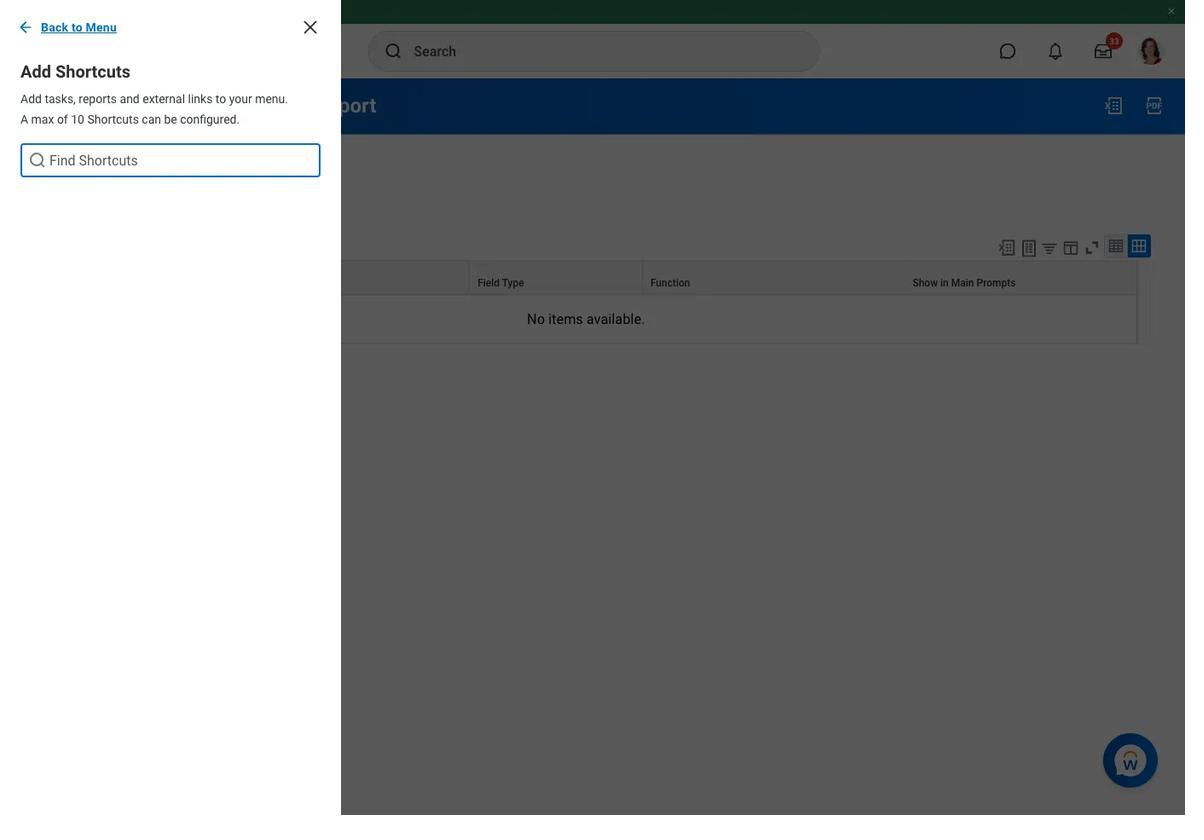 Task type: vqa. For each thing, say whether or not it's contained in the screenshot.
1st chevron down image from right's location icon
no



Task type: locate. For each thing, give the bounding box(es) containing it.
of
[[57, 112, 68, 126]]

add
[[20, 61, 51, 81], [20, 92, 42, 106]]

0 horizontal spatial export to excel image
[[998, 238, 1016, 257]]

to right back
[[72, 20, 83, 34]]

export to excel image left export to worksheets "image"
[[998, 238, 1016, 257]]

add for add tasks, reports and external links to your menu. a max of 10 shortcuts can be configured.
[[20, 92, 42, 106]]

shortcuts up the reports at the top of the page
[[55, 61, 130, 81]]

1 horizontal spatial export to excel image
[[1103, 95, 1124, 116]]

0 vertical spatial to
[[72, 20, 83, 34]]

0 vertical spatial export to excel image
[[1103, 95, 1124, 116]]

my course offering details
[[122, 161, 264, 175]]

add for add shortcuts
[[20, 61, 51, 81]]

select to filter grid data image
[[1040, 239, 1059, 257]]

to inside button
[[72, 20, 83, 34]]

to left your
[[216, 92, 226, 106]]

export to excel image left view printable version (pdf) image
[[1103, 95, 1124, 116]]

maintain calculated fields for report
[[34, 93, 376, 118]]

1 vertical spatial shortcuts
[[87, 112, 139, 126]]

shortcuts down the reports at the top of the page
[[87, 112, 139, 126]]

profile logan mcneil element
[[1127, 32, 1175, 70]]

0 vertical spatial report
[[314, 93, 376, 118]]

search image
[[383, 41, 404, 61], [27, 150, 48, 171]]

1 vertical spatial export to excel image
[[998, 238, 1016, 257]]

no items available.
[[527, 311, 645, 327]]

row containing field type
[[35, 260, 1137, 294]]

tasks,
[[45, 92, 76, 106]]

report
[[314, 93, 376, 118], [34, 161, 70, 175]]

close environment banner image
[[1166, 6, 1177, 16]]

add inside add tasks, reports and external links to your menu. a max of 10 shortcuts can be configured.
[[20, 92, 42, 106]]

details
[[227, 161, 264, 175]]

0 horizontal spatial to
[[72, 20, 83, 34]]

10
[[71, 112, 84, 126]]

back to menu
[[41, 20, 117, 34]]

available.
[[587, 311, 645, 327]]

inbox large image
[[1095, 43, 1112, 60]]

0 vertical spatial add
[[20, 61, 51, 81]]

to inside add tasks, reports and external links to your menu. a max of 10 shortcuts can be configured.
[[216, 92, 226, 106]]

1 vertical spatial search image
[[27, 150, 48, 171]]

search image inside global navigation dialog
[[27, 150, 48, 171]]

1 horizontal spatial search image
[[383, 41, 404, 61]]

calculated
[[120, 93, 218, 118]]

to
[[72, 20, 83, 34], [216, 92, 226, 106]]

for
[[283, 93, 309, 118]]

2 add from the top
[[20, 92, 42, 106]]

1 add from the top
[[20, 61, 51, 81]]

0 horizontal spatial search image
[[27, 150, 48, 171]]

my
[[122, 161, 138, 175]]

1 horizontal spatial to
[[216, 92, 226, 106]]

toolbar inside detail calculation group
[[990, 234, 1151, 260]]

export to excel image
[[1103, 95, 1124, 116], [998, 238, 1016, 257]]

report right the for
[[314, 93, 376, 118]]

Search field
[[20, 143, 321, 177]]

show
[[913, 277, 938, 288]]

1 vertical spatial to
[[216, 92, 226, 106]]

main
[[951, 277, 974, 288]]

shortcuts
[[55, 61, 130, 81], [87, 112, 139, 126]]

add up tasks,
[[20, 61, 51, 81]]

report left name
[[34, 161, 70, 175]]

banner
[[0, 0, 1185, 78]]

field type button
[[470, 261, 642, 294]]

no
[[527, 311, 545, 327]]

row
[[35, 260, 1137, 294]]

1 vertical spatial add
[[20, 92, 42, 106]]

1 vertical spatial report
[[34, 161, 70, 175]]

toolbar
[[990, 234, 1151, 260]]

x image
[[300, 17, 321, 38]]

add up a
[[20, 92, 42, 106]]

function button
[[643, 261, 904, 294]]

maintain calculated fields for report main content
[[0, 78, 1185, 423]]

menu.
[[255, 92, 288, 106]]

add tasks, reports and external links to your menu. a max of 10 shortcuts can be configured.
[[20, 92, 288, 126]]

1 horizontal spatial report
[[314, 93, 376, 118]]



Task type: describe. For each thing, give the bounding box(es) containing it.
be
[[164, 112, 177, 126]]

prompts
[[977, 277, 1016, 288]]

menu
[[86, 20, 117, 34]]

back
[[41, 20, 68, 34]]

show in main prompts
[[913, 277, 1016, 288]]

and
[[120, 92, 140, 106]]

field
[[478, 277, 500, 288]]

add shortcuts
[[20, 61, 130, 81]]

click to view/edit grid preferences image
[[1062, 238, 1080, 257]]

export to excel image for view printable version (pdf) image
[[1103, 95, 1124, 116]]

report name
[[34, 161, 105, 175]]

export to worksheets image
[[1019, 238, 1039, 259]]

course
[[141, 161, 178, 175]]

fullscreen image
[[1083, 238, 1102, 257]]

notifications large image
[[1047, 43, 1064, 60]]

reports
[[79, 92, 117, 106]]

name
[[73, 161, 105, 175]]

view printable version (pdf) image
[[1144, 95, 1165, 116]]

show in main prompts button
[[905, 261, 1137, 294]]

global navigation dialog
[[0, 0, 341, 815]]

in
[[940, 277, 949, 288]]

offering
[[181, 161, 224, 175]]

external
[[143, 92, 185, 106]]

configured.
[[180, 112, 240, 126]]

0 vertical spatial search image
[[383, 41, 404, 61]]

maintain
[[34, 93, 115, 118]]

my course offering details link
[[122, 157, 264, 175]]

row inside detail calculation group
[[35, 260, 1137, 294]]

arrow left image
[[17, 19, 34, 36]]

items
[[549, 311, 583, 327]]

detail calculation group
[[34, 197, 1151, 408]]

can
[[142, 112, 161, 126]]

export to excel image for export to worksheets "image"
[[998, 238, 1016, 257]]

fields
[[223, 93, 278, 118]]

function
[[650, 277, 690, 288]]

type
[[502, 277, 524, 288]]

0 vertical spatial shortcuts
[[55, 61, 130, 81]]

0 horizontal spatial report
[[34, 161, 70, 175]]

links
[[188, 92, 213, 106]]

table image
[[1108, 237, 1125, 254]]

back to menu button
[[10, 10, 127, 44]]

your
[[229, 92, 252, 106]]

shortcuts inside add tasks, reports and external links to your menu. a max of 10 shortcuts can be configured.
[[87, 112, 139, 126]]

max
[[31, 112, 54, 126]]

expand table image
[[1131, 237, 1148, 254]]

field type
[[478, 277, 524, 288]]

a
[[20, 112, 28, 126]]



